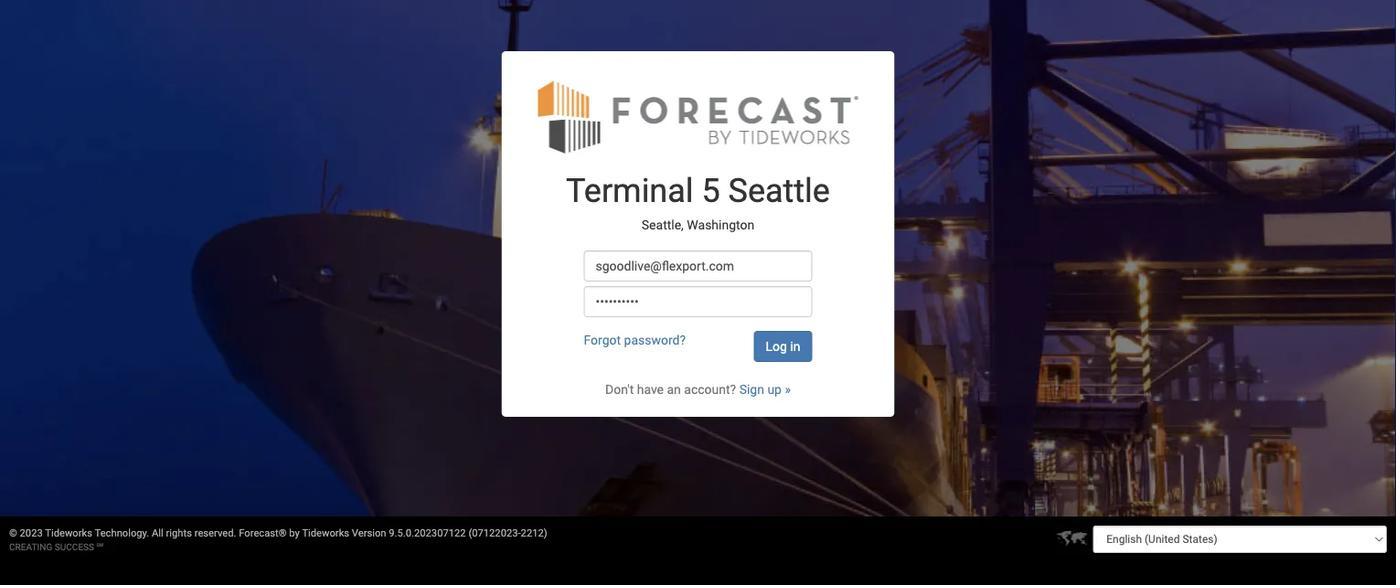 Task type: describe. For each thing, give the bounding box(es) containing it.
an
[[667, 382, 681, 397]]

don't
[[606, 382, 634, 397]]

5
[[702, 172, 720, 210]]

washington
[[687, 217, 755, 232]]

sign up » link
[[740, 382, 791, 397]]

forecast®
[[239, 527, 287, 539]]

log in button
[[754, 331, 813, 362]]

terminal
[[566, 172, 694, 210]]

by
[[289, 527, 300, 539]]

© 2023 tideworks technology. all rights reserved. forecast® by tideworks version 9.5.0.202307122 (07122023-2212) creating success ℠
[[9, 527, 548, 552]]

technology.
[[95, 527, 149, 539]]

forecast® by tideworks image
[[538, 79, 858, 155]]

9.5.0.202307122
[[389, 527, 466, 539]]

2212)
[[521, 527, 548, 539]]

Email or username text field
[[584, 251, 813, 282]]

have
[[637, 382, 664, 397]]

forgot password? link
[[584, 332, 686, 348]]

2 tideworks from the left
[[302, 527, 349, 539]]

rights
[[166, 527, 192, 539]]

log
[[766, 339, 787, 354]]

account?
[[684, 382, 736, 397]]

2023
[[20, 527, 43, 539]]

sign
[[740, 382, 765, 397]]



Task type: vqa. For each thing, say whether or not it's contained in the screenshot.
an
yes



Task type: locate. For each thing, give the bounding box(es) containing it.
reserved.
[[195, 527, 236, 539]]

terminal 5 seattle seattle, washington
[[566, 172, 830, 232]]

tideworks
[[45, 527, 92, 539], [302, 527, 349, 539]]

(07122023-
[[469, 527, 521, 539]]

tideworks right by
[[302, 527, 349, 539]]

0 horizontal spatial tideworks
[[45, 527, 92, 539]]

Password password field
[[584, 286, 813, 317]]

forgot
[[584, 332, 621, 348]]

forgot password? log in
[[584, 332, 801, 354]]

all
[[152, 527, 164, 539]]

©
[[9, 527, 17, 539]]

℠
[[97, 542, 103, 552]]

1 tideworks from the left
[[45, 527, 92, 539]]

creating
[[9, 542, 52, 552]]

in
[[791, 339, 801, 354]]

»
[[785, 382, 791, 397]]

version
[[352, 527, 386, 539]]

seattle,
[[642, 217, 684, 232]]

seattle
[[729, 172, 830, 210]]

1 horizontal spatial tideworks
[[302, 527, 349, 539]]

password?
[[624, 332, 686, 348]]

up
[[768, 382, 782, 397]]

don't have an account? sign up »
[[606, 382, 791, 397]]

tideworks up success
[[45, 527, 92, 539]]

success
[[55, 542, 94, 552]]



